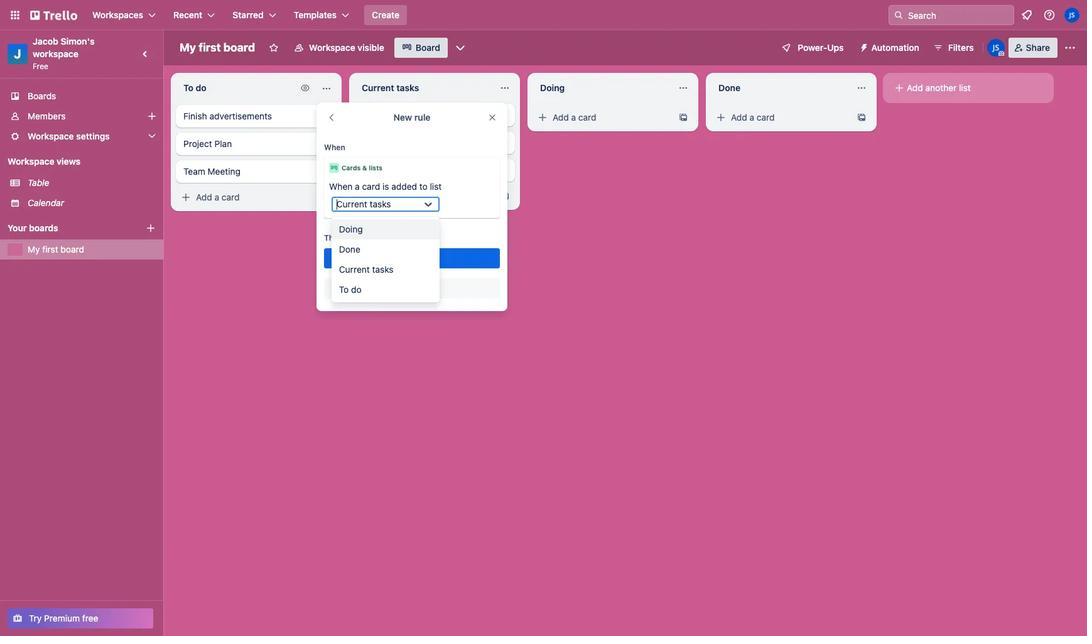 Task type: vqa. For each thing, say whether or not it's contained in the screenshot.
Premium
yes



Task type: describe. For each thing, give the bounding box(es) containing it.
create
[[372, 9, 400, 20]]

done
[[339, 244, 361, 255]]

your
[[8, 222, 27, 233]]

create button
[[365, 5, 407, 25]]

add a card link down done text field
[[711, 109, 852, 126]]

add a card link down lists
[[354, 187, 495, 205]]

finish advertisements for the finish advertisements link related to to do text box
[[184, 111, 272, 121]]

sm image inside automation button
[[854, 38, 872, 55]]

to do
[[339, 284, 362, 295]]

board inside text box
[[224, 41, 255, 54]]

workspace for workspace settings
[[28, 131, 74, 141]]

try
[[29, 613, 42, 623]]

workspace views
[[8, 156, 80, 167]]

primary element
[[0, 0, 1088, 30]]

your boards
[[8, 222, 58, 233]]

this member is an admin of this board. image
[[999, 51, 1005, 57]]

visible
[[358, 42, 384, 53]]

finish for to do text box
[[184, 111, 207, 121]]

calendar
[[28, 197, 64, 208]]

workspace for workspace visible
[[309, 42, 356, 53]]

ups
[[828, 42, 844, 53]]

card left is
[[362, 181, 380, 192]]

sm image for the doing text field
[[537, 111, 549, 124]]

is
[[383, 181, 389, 192]]

when for when a card is added to list
[[329, 181, 353, 192]]

new
[[404, 283, 421, 294]]

Search field
[[904, 6, 1014, 25]]

add down done text field
[[732, 112, 748, 123]]

lists
[[369, 164, 383, 172]]

add a card for sm image under "project"
[[196, 192, 240, 202]]

add a card for the doing text field sm icon
[[553, 112, 597, 123]]

jacob simon's workspace link
[[33, 36, 97, 59]]

card left to
[[400, 190, 418, 201]]

free
[[82, 613, 98, 623]]

team meeting for sm image under "project"
[[184, 166, 241, 177]]

finish advertisements link for current tasks text box
[[354, 104, 515, 126]]

meeting for current tasks text box
[[386, 165, 419, 175]]

add a card link down the doing text field
[[533, 109, 674, 126]]

open information menu image
[[1044, 9, 1056, 21]]

added
[[392, 181, 417, 192]]

show menu image
[[1065, 41, 1077, 54]]

0 horizontal spatial sm image
[[358, 190, 371, 202]]

add inside button
[[394, 253, 411, 263]]

1 vertical spatial list
[[430, 181, 442, 192]]

your boards with 1 items element
[[8, 221, 127, 236]]

my inside text box
[[180, 41, 196, 54]]

recent button
[[166, 5, 223, 25]]

when a card is added to list
[[329, 181, 442, 192]]

then
[[324, 233, 343, 243]]

add a card for leftmost sm icon
[[375, 190, 418, 201]]

card down done text field
[[757, 112, 775, 123]]

starred
[[233, 9, 264, 20]]

workspace settings button
[[0, 126, 163, 146]]

finish advertisements for the finish advertisements link for current tasks text box
[[362, 109, 451, 120]]

boards
[[29, 222, 58, 233]]

add left added
[[375, 190, 391, 201]]

1 horizontal spatial list
[[960, 82, 972, 93]]

add new rule button
[[324, 278, 500, 299]]

views
[[57, 156, 80, 167]]

To do text field
[[176, 78, 294, 98]]

add a card for sm icon for done text field
[[732, 112, 775, 123]]

workspace for workspace views
[[8, 156, 54, 167]]

jacob simon (jacobsimon16) image
[[988, 39, 1005, 57]]

workspace visible button
[[287, 38, 392, 58]]

card down the doing text field
[[579, 112, 597, 123]]

recent
[[173, 9, 203, 20]]

workspaces
[[92, 9, 143, 20]]

share button
[[1009, 38, 1058, 58]]

add down project plan
[[196, 192, 212, 202]]

sm image for done text field
[[715, 111, 728, 124]]

boards
[[28, 91, 56, 101]]

filters
[[949, 42, 975, 53]]

a for sm image under "project"
[[215, 192, 219, 202]]

add left another
[[908, 82, 924, 93]]

Done text field
[[711, 78, 850, 98]]

0 vertical spatial current
[[337, 199, 368, 209]]

a for the doing text field sm icon
[[572, 112, 576, 123]]

first inside text box
[[199, 41, 221, 54]]

team meeting link for the add a card link underneath project plan link
[[176, 160, 337, 183]]

0 vertical spatial rule
[[415, 112, 431, 123]]

automation
[[872, 42, 920, 53]]

power-ups
[[798, 42, 844, 53]]

simon's
[[61, 36, 95, 47]]

power-
[[798, 42, 828, 53]]

members
[[28, 111, 66, 121]]

team for sm image under "project"
[[184, 166, 205, 177]]

free
[[33, 62, 48, 71]]

cards & lists
[[342, 164, 383, 172]]

0 notifications image
[[1020, 8, 1035, 23]]

add action
[[394, 253, 439, 263]]

jacob simon's workspace free
[[33, 36, 97, 71]]

back to home image
[[30, 5, 77, 25]]

add board image
[[146, 223, 156, 233]]

0 vertical spatial current tasks
[[337, 199, 391, 209]]



Task type: locate. For each thing, give the bounding box(es) containing it.
workspace inside button
[[309, 42, 356, 53]]

a right is
[[393, 190, 398, 201]]

1 horizontal spatial team meeting link
[[354, 159, 515, 182]]

add left new
[[385, 283, 402, 294]]

add a card
[[553, 112, 597, 123], [732, 112, 775, 123], [375, 190, 418, 201], [196, 192, 240, 202]]

finish advertisements link for to do text box
[[176, 105, 337, 128]]

0 horizontal spatial finish advertisements
[[184, 111, 272, 121]]

0 vertical spatial when
[[324, 143, 346, 152]]

1 horizontal spatial my first board
[[180, 41, 255, 54]]

add another list link
[[889, 78, 1050, 98]]

meeting for to do text box
[[208, 166, 241, 177]]

meeting up added
[[386, 165, 419, 175]]

card down plan
[[222, 192, 240, 202]]

a down plan
[[215, 192, 219, 202]]

advertisements
[[388, 109, 451, 120], [210, 111, 272, 121]]

my down your boards
[[28, 244, 40, 255]]

automation button
[[854, 38, 927, 58]]

Board name text field
[[173, 38, 262, 58]]

try premium free
[[29, 613, 98, 623]]

advertisements for to do text box
[[210, 111, 272, 121]]

workspace visible
[[309, 42, 384, 53]]

starred button
[[225, 5, 284, 25]]

workspace inside popup button
[[28, 131, 74, 141]]

0 horizontal spatial advertisements
[[210, 111, 272, 121]]

add a card link down project plan link
[[176, 189, 317, 206]]

advertisements down to do text box
[[210, 111, 272, 121]]

finish up "project"
[[184, 111, 207, 121]]

0 vertical spatial first
[[199, 41, 221, 54]]

workspace navigation collapse icon image
[[137, 45, 155, 63]]

team up when a card is added to list
[[362, 165, 384, 175]]

0 horizontal spatial my first board
[[28, 244, 84, 255]]

workspace down templates 'popup button' at the left of the page
[[309, 42, 356, 53]]

team meeting for leftmost sm icon
[[362, 165, 419, 175]]

my first board
[[180, 41, 255, 54], [28, 244, 84, 255]]

jacob simon (jacobsimon16) image
[[1065, 8, 1080, 23]]

new
[[394, 112, 412, 123]]

create from template… image
[[679, 112, 689, 123], [857, 112, 867, 123], [500, 191, 510, 201], [322, 192, 332, 202]]

table link
[[28, 177, 156, 189]]

team meeting
[[362, 165, 419, 175], [184, 166, 241, 177]]

tasks up "add new rule"
[[372, 264, 394, 275]]

current tasks
[[337, 199, 391, 209], [339, 264, 394, 275]]

2 vertical spatial workspace
[[8, 156, 54, 167]]

1 vertical spatial board
[[61, 244, 84, 255]]

finish
[[362, 109, 386, 120], [184, 111, 207, 121]]

current up doing
[[337, 199, 368, 209]]

1 vertical spatial current
[[339, 264, 370, 275]]

1 vertical spatial rule
[[423, 283, 439, 294]]

rule inside "button"
[[423, 283, 439, 294]]

0 horizontal spatial list
[[430, 181, 442, 192]]

2 horizontal spatial sm image
[[715, 111, 728, 124]]

team meeting link down project plan link
[[176, 160, 337, 183]]

meeting down plan
[[208, 166, 241, 177]]

team meeting link
[[354, 159, 515, 182], [176, 160, 337, 183]]

1 vertical spatial my
[[28, 244, 40, 255]]

0 vertical spatial board
[[224, 41, 255, 54]]

to
[[420, 181, 428, 192]]

0 horizontal spatial my
[[28, 244, 40, 255]]

1 horizontal spatial finish advertisements
[[362, 109, 451, 120]]

filters button
[[930, 38, 978, 58]]

1 horizontal spatial advertisements
[[388, 109, 451, 120]]

1 vertical spatial my first board
[[28, 244, 84, 255]]

0 horizontal spatial meeting
[[208, 166, 241, 177]]

first down recent popup button
[[199, 41, 221, 54]]

a down the cards & lists
[[355, 181, 360, 192]]

when up the cards
[[324, 143, 346, 152]]

0 horizontal spatial board
[[61, 244, 84, 255]]

card
[[579, 112, 597, 123], [757, 112, 775, 123], [362, 181, 380, 192], [400, 190, 418, 201], [222, 192, 240, 202]]

rule right the new
[[415, 112, 431, 123]]

add a card down done text field
[[732, 112, 775, 123]]

my first board down your boards with 1 items "element"
[[28, 244, 84, 255]]

new rule
[[394, 112, 431, 123]]

templates button
[[286, 5, 357, 25]]

board down your boards with 1 items "element"
[[61, 244, 84, 255]]

settings
[[76, 131, 110, 141]]

team meeting up is
[[362, 165, 419, 175]]

0 vertical spatial workspace
[[309, 42, 356, 53]]

&
[[363, 164, 367, 172]]

a
[[572, 112, 576, 123], [750, 112, 755, 123], [355, 181, 360, 192], [393, 190, 398, 201], [215, 192, 219, 202]]

current tasks up do in the left of the page
[[339, 264, 394, 275]]

Doing text field
[[533, 78, 671, 98]]

current up do in the left of the page
[[339, 264, 370, 275]]

board down starred
[[224, 41, 255, 54]]

add a card left to
[[375, 190, 418, 201]]

plan
[[215, 138, 232, 149]]

add a card down plan
[[196, 192, 240, 202]]

my first board link
[[28, 243, 156, 256]]

premium
[[44, 613, 80, 623]]

another
[[926, 82, 957, 93]]

doing
[[339, 224, 363, 234]]

0 horizontal spatial finish
[[184, 111, 207, 121]]

advertisements down current tasks text box
[[388, 109, 451, 120]]

a down done text field
[[750, 112, 755, 123]]

workspaces button
[[85, 5, 163, 25]]

when for when
[[324, 143, 346, 152]]

0 horizontal spatial team meeting link
[[176, 160, 337, 183]]

when down the cards
[[329, 181, 353, 192]]

workspace settings
[[28, 131, 110, 141]]

1 vertical spatial workspace
[[28, 131, 74, 141]]

add down the doing text field
[[553, 112, 569, 123]]

a for sm icon for done text field
[[750, 112, 755, 123]]

rule
[[415, 112, 431, 123], [423, 283, 439, 294]]

team
[[362, 165, 384, 175], [184, 166, 205, 177]]

1 horizontal spatial finish
[[362, 109, 386, 120]]

sm image inside the "add another list" link
[[894, 82, 906, 94]]

list right to
[[430, 181, 442, 192]]

jacob
[[33, 36, 58, 47]]

1 vertical spatial when
[[329, 181, 353, 192]]

tasks
[[370, 199, 391, 209], [372, 264, 394, 275]]

my first board down recent popup button
[[180, 41, 255, 54]]

workspace up table
[[8, 156, 54, 167]]

board link
[[395, 38, 448, 58]]

1 horizontal spatial first
[[199, 41, 221, 54]]

0 vertical spatial list
[[960, 82, 972, 93]]

table
[[28, 177, 49, 188]]

a for leftmost sm icon
[[393, 190, 398, 201]]

finish advertisements link up project plan link
[[176, 105, 337, 128]]

project plan
[[184, 138, 232, 149]]

cards
[[342, 164, 361, 172]]

Current tasks text field
[[354, 78, 493, 98]]

1 vertical spatial current tasks
[[339, 264, 394, 275]]

add inside "button"
[[385, 283, 402, 294]]

current
[[337, 199, 368, 209], [339, 264, 370, 275]]

add a card link
[[533, 109, 674, 126], [711, 109, 852, 126], [354, 187, 495, 205], [176, 189, 317, 206]]

sm image down "workspace visible" button
[[299, 82, 312, 94]]

finish advertisements up plan
[[184, 111, 272, 121]]

team down "project"
[[184, 166, 205, 177]]

members link
[[0, 106, 163, 126]]

sm image down "project"
[[180, 191, 192, 204]]

0 horizontal spatial team meeting
[[184, 166, 241, 177]]

sm image left add another list
[[894, 82, 906, 94]]

1 horizontal spatial my
[[180, 41, 196, 54]]

share
[[1027, 42, 1051, 53]]

board
[[224, 41, 255, 54], [61, 244, 84, 255]]

list right another
[[960, 82, 972, 93]]

workspace down members
[[28, 131, 74, 141]]

current tasks down when a card is added to list
[[337, 199, 391, 209]]

calendar link
[[28, 197, 156, 209]]

0 horizontal spatial first
[[42, 244, 58, 255]]

finish for current tasks text box
[[362, 109, 386, 120]]

team meeting link down new rule
[[354, 159, 515, 182]]

finish left the new
[[362, 109, 386, 120]]

when
[[324, 143, 346, 152], [329, 181, 353, 192]]

project plan link
[[176, 133, 337, 155]]

project
[[184, 138, 212, 149]]

1 vertical spatial tasks
[[372, 264, 394, 275]]

add
[[908, 82, 924, 93], [553, 112, 569, 123], [732, 112, 748, 123], [375, 190, 391, 201], [196, 192, 212, 202], [394, 253, 411, 263], [385, 283, 402, 294]]

workspace
[[33, 48, 79, 59]]

0 vertical spatial tasks
[[370, 199, 391, 209]]

team for leftmost sm icon
[[362, 165, 384, 175]]

finish advertisements link down current tasks text box
[[354, 104, 515, 126]]

first
[[199, 41, 221, 54], [42, 244, 58, 255]]

sm image
[[537, 111, 549, 124], [715, 111, 728, 124], [358, 190, 371, 202]]

add a card down the doing text field
[[553, 112, 597, 123]]

1 horizontal spatial meeting
[[386, 165, 419, 175]]

action
[[413, 253, 439, 263]]

0 vertical spatial my first board
[[180, 41, 255, 54]]

my first board inside text box
[[180, 41, 255, 54]]

add new rule
[[385, 283, 439, 294]]

power-ups button
[[773, 38, 852, 58]]

0 horizontal spatial team
[[184, 166, 205, 177]]

1 horizontal spatial team
[[362, 165, 384, 175]]

finish advertisements link
[[354, 104, 515, 126], [176, 105, 337, 128]]

1 horizontal spatial sm image
[[537, 111, 549, 124]]

tasks down when a card is added to list
[[370, 199, 391, 209]]

add action button
[[324, 248, 500, 268]]

customize views image
[[454, 41, 467, 54]]

search image
[[894, 10, 904, 20]]

j
[[14, 47, 21, 61]]

team meeting down project plan
[[184, 166, 241, 177]]

my down recent
[[180, 41, 196, 54]]

star or unstar board image
[[269, 43, 279, 53]]

sm image
[[854, 38, 872, 55], [299, 82, 312, 94], [894, 82, 906, 94], [180, 191, 192, 204]]

0 horizontal spatial finish advertisements link
[[176, 105, 337, 128]]

1 vertical spatial first
[[42, 244, 58, 255]]

0 vertical spatial my
[[180, 41, 196, 54]]

boards link
[[0, 86, 163, 106]]

team meeting link for the add a card link under lists
[[354, 159, 515, 182]]

do
[[351, 284, 362, 295]]

add left action
[[394, 253, 411, 263]]

to
[[339, 284, 349, 295]]

my
[[180, 41, 196, 54], [28, 244, 40, 255]]

add another list
[[908, 82, 972, 93]]

1 horizontal spatial team meeting
[[362, 165, 419, 175]]

sm image right ups
[[854, 38, 872, 55]]

board
[[416, 42, 441, 53]]

try premium free button
[[8, 608, 153, 628]]

list
[[960, 82, 972, 93], [430, 181, 442, 192]]

j link
[[8, 44, 28, 64]]

advertisements for current tasks text box
[[388, 109, 451, 120]]

1 horizontal spatial board
[[224, 41, 255, 54]]

1 horizontal spatial finish advertisements link
[[354, 104, 515, 126]]

first down boards
[[42, 244, 58, 255]]

templates
[[294, 9, 337, 20]]

rule right new
[[423, 283, 439, 294]]

a down the doing text field
[[572, 112, 576, 123]]

finish advertisements down current tasks text box
[[362, 109, 451, 120]]



